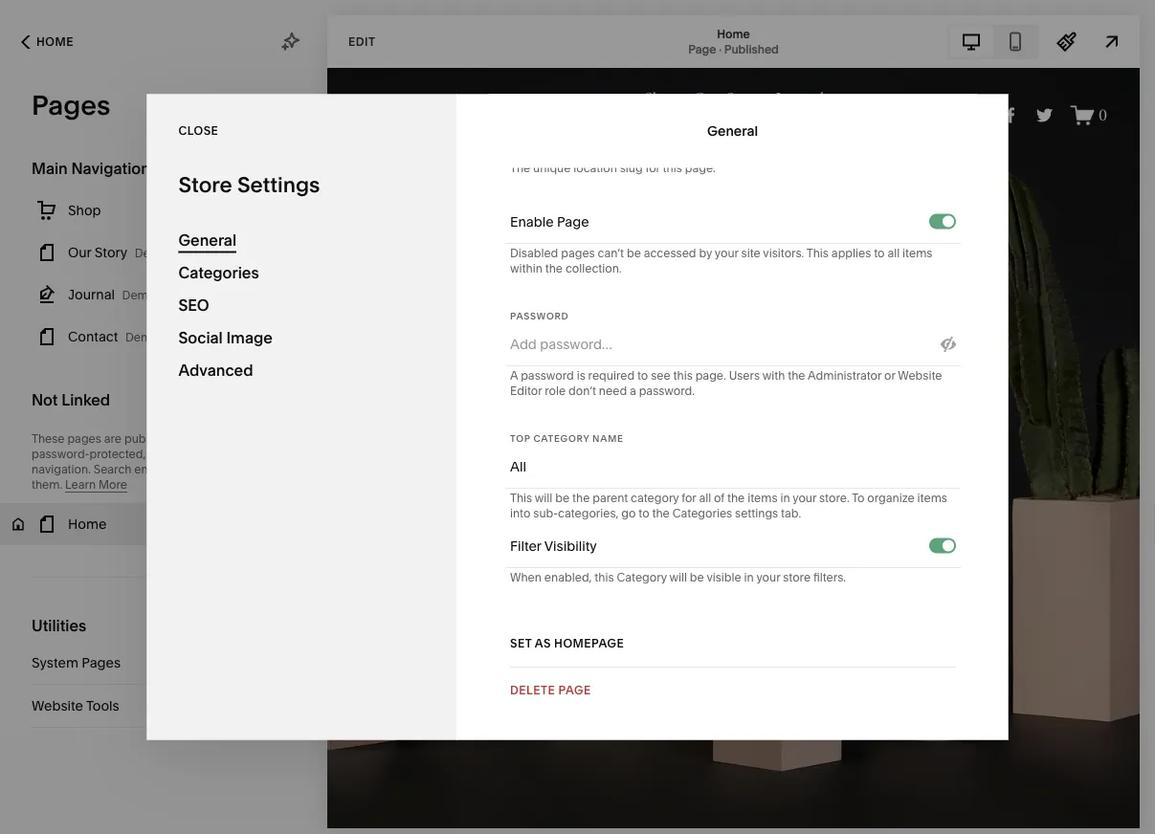 Task type: vqa. For each thing, say whether or not it's contained in the screenshot.
Gift Card from $25 at the bottom left of page
no



Task type: locate. For each thing, give the bounding box(es) containing it.
1 vertical spatial this
[[673, 370, 693, 383]]

don't inside a password is required to see this page. users with the administrator or website editor role don't need a password.
[[568, 385, 596, 399]]

general down ·
[[708, 123, 758, 139]]

0 vertical spatial categories
[[179, 264, 259, 282]]

general link
[[179, 225, 426, 257]]

to left see
[[637, 370, 648, 383]]

be left visible
[[690, 572, 704, 586]]

1 vertical spatial pages
[[82, 655, 121, 672]]

1 vertical spatial demo
[[122, 289, 155, 303]]

password.
[[639, 385, 695, 399]]

1 vertical spatial for
[[682, 492, 696, 506]]

pages up "tools"
[[82, 655, 121, 672]]

will inside this will be the parent category for all of the items in your store. to organize items into sub-categories, go to the categories settings tab.
[[535, 492, 552, 506]]

1 horizontal spatial categories
[[672, 507, 732, 521]]

1 vertical spatial will
[[669, 572, 687, 586]]

organize
[[867, 492, 915, 506]]

applies
[[831, 247, 871, 261]]

not
[[32, 391, 58, 409]]

1 vertical spatial this
[[510, 492, 532, 506]]

1 vertical spatial page
[[557, 214, 589, 231]]

1 vertical spatial general
[[179, 231, 237, 250]]

0 vertical spatial of
[[714, 492, 724, 506]]

administrator
[[808, 370, 882, 383]]

all inside this will be the parent category for all of the items in your store. to organize items into sub-categories, go to the categories settings tab.
[[699, 492, 711, 506]]

main navigation
[[32, 159, 150, 178]]

0 horizontal spatial pages
[[67, 432, 101, 446]]

social
[[179, 329, 223, 348]]

the
[[545, 262, 563, 276], [788, 370, 805, 383], [280, 448, 297, 462], [572, 492, 590, 506], [727, 492, 745, 506], [652, 507, 670, 521], [598, 801, 618, 817]]

1 vertical spatial all
[[699, 492, 711, 506]]

pages
[[32, 89, 110, 122], [82, 655, 121, 672]]

0 horizontal spatial for
[[645, 162, 660, 176]]

0 horizontal spatial or
[[289, 432, 300, 446]]

category down go
[[617, 572, 667, 586]]

a
[[510, 370, 518, 383]]

don't up also
[[195, 448, 223, 462]]

0 vertical spatial be
[[627, 247, 641, 261]]

categories up seo
[[179, 264, 259, 282]]

demo inside contact demo
[[125, 331, 159, 345]]

to inside disabled pages can't be accessed by your site visitors. this applies to all items within the collection.
[[874, 247, 885, 261]]

enable
[[510, 214, 554, 231]]

1 horizontal spatial or
[[884, 370, 895, 383]]

your
[[715, 247, 738, 261], [793, 492, 816, 506], [756, 572, 780, 586], [696, 801, 724, 817]]

0 horizontal spatial don't
[[195, 448, 223, 462]]

category
[[533, 433, 589, 445], [617, 572, 667, 586]]

0 horizontal spatial categories
[[179, 264, 259, 282]]

1 horizontal spatial category
[[617, 572, 667, 586]]

page for home page · published
[[689, 42, 717, 56]]

2 vertical spatial be
[[690, 572, 704, 586]]

homepage
[[554, 638, 624, 652]]

will up sub-
[[535, 492, 552, 506]]

the
[[510, 162, 530, 176]]

this right slug
[[663, 162, 682, 176]]

page left ·
[[689, 42, 717, 56]]

of right the "out"
[[681, 801, 693, 817]]

the inside these pages are public unless they're disabled or password-protected, but they don't appear in the navigation. search engines can also discover them.
[[280, 448, 297, 462]]

0 vertical spatial pages
[[32, 89, 110, 122]]

page.
[[685, 162, 716, 176], [695, 370, 726, 383]]

be up sub-
[[555, 492, 569, 506]]

0 vertical spatial will
[[535, 492, 552, 506]]

be right can't
[[627, 247, 641, 261]]

1 vertical spatial categories
[[672, 507, 732, 521]]

1 horizontal spatial pages
[[561, 247, 595, 261]]

journal
[[68, 287, 115, 303]]

page. down password password field
[[695, 370, 726, 383]]

this up password.
[[673, 370, 693, 383]]

is
[[577, 370, 585, 383]]

0 vertical spatial page.
[[685, 162, 716, 176]]

tab list
[[950, 26, 1038, 57]]

0 vertical spatial demo
[[135, 247, 168, 260]]

demo right story at the left top of the page
[[135, 247, 168, 260]]

0 horizontal spatial will
[[535, 492, 552, 506]]

story
[[95, 245, 127, 261]]

location
[[573, 162, 617, 176]]

this up into
[[510, 492, 532, 506]]

category right top
[[533, 433, 589, 445]]

your trial ends in 14 days. upgrade now to get the most out of your site.
[[309, 801, 753, 817]]

will
[[535, 492, 552, 506], [669, 572, 687, 586]]

can't
[[598, 247, 624, 261]]

page. inside a password is required to see this page. users with the administrator or website editor role don't need a password.
[[695, 370, 726, 383]]

website
[[898, 370, 942, 383], [32, 699, 83, 715]]

site
[[741, 247, 761, 261]]

navigation.
[[32, 463, 91, 477]]

to
[[874, 247, 885, 261], [637, 370, 648, 383], [638, 507, 649, 521], [558, 801, 571, 817]]

1 horizontal spatial website
[[898, 370, 942, 383]]

items right applies
[[903, 247, 933, 261]]

1 vertical spatial of
[[681, 801, 693, 817]]

0 vertical spatial general
[[708, 123, 758, 139]]

2 vertical spatial demo
[[125, 331, 159, 345]]

set
[[510, 638, 532, 652]]

in
[[267, 448, 277, 462], [780, 492, 790, 506], [744, 572, 754, 586], [402, 801, 413, 817]]

this left applies
[[807, 247, 829, 261]]

learn more link
[[65, 478, 127, 493]]

filter visibility
[[510, 539, 597, 555]]

don't inside these pages are public unless they're disabled or password-protected, but they don't appear in the navigation. search engines can also discover them.
[[195, 448, 223, 462]]

2 vertical spatial page
[[558, 685, 591, 699]]

or inside these pages are public unless they're disabled or password-protected, but they don't appear in the navigation. search engines can also discover them.
[[289, 432, 300, 446]]

1 horizontal spatial general
[[708, 123, 758, 139]]

1 horizontal spatial this
[[807, 247, 829, 261]]

0 horizontal spatial category
[[533, 433, 589, 445]]

1 horizontal spatial of
[[714, 492, 724, 506]]

page. down the url slug text box
[[685, 162, 716, 176]]

your right by
[[715, 247, 738, 261]]

category
[[631, 492, 679, 506]]

system
[[32, 655, 78, 672]]

demo for contact
[[125, 331, 159, 345]]

all
[[888, 247, 900, 261], [699, 492, 711, 506]]

1 vertical spatial page.
[[695, 370, 726, 383]]

when enabled, this category will be visible in your store filters.
[[510, 572, 846, 586]]

1 vertical spatial website
[[32, 699, 83, 715]]

this
[[663, 162, 682, 176], [673, 370, 693, 383], [595, 572, 614, 586]]

to right applies
[[874, 247, 885, 261]]

demo right journal
[[122, 289, 155, 303]]

filter
[[510, 539, 541, 555]]

1 vertical spatial home button
[[0, 504, 327, 546]]

this right enabled,
[[595, 572, 614, 586]]

advanced
[[179, 361, 253, 380]]

0 vertical spatial don't
[[568, 385, 596, 399]]

close button
[[179, 114, 219, 148]]

0 vertical spatial page
[[689, 42, 717, 56]]

the inside a password is required to see this page. users with the administrator or website editor role don't need a password.
[[788, 370, 805, 383]]

our story demo
[[68, 245, 168, 261]]

pages inside button
[[82, 655, 121, 672]]

1 vertical spatial category
[[617, 572, 667, 586]]

page
[[689, 42, 717, 56], [557, 214, 589, 231], [558, 685, 591, 699]]

for
[[645, 162, 660, 176], [682, 492, 696, 506]]

14
[[417, 801, 429, 817]]

image
[[226, 329, 273, 348]]

0 vertical spatial pages
[[561, 247, 595, 261]]

enabled,
[[544, 572, 592, 586]]

in left 14
[[402, 801, 413, 817]]

in down disabled
[[267, 448, 277, 462]]

0 horizontal spatial of
[[681, 801, 693, 817]]

website down system
[[32, 699, 83, 715]]

days.
[[433, 801, 466, 817]]

edit button
[[336, 24, 388, 59]]

to inside this will be the parent category for all of the items in your store. to organize items into sub-categories, go to the categories settings tab.
[[638, 507, 649, 521]]

website inside button
[[32, 699, 83, 715]]

of down top category name text field
[[714, 492, 724, 506]]

engines
[[134, 463, 178, 477]]

1 vertical spatial pages
[[67, 432, 101, 446]]

required
[[588, 370, 634, 383]]

page right delete
[[558, 685, 591, 699]]

1 horizontal spatial for
[[682, 492, 696, 506]]

page right 'enable'
[[557, 214, 589, 231]]

or right disabled
[[289, 432, 300, 446]]

demo right contact
[[125, 331, 159, 345]]

all right applies
[[888, 247, 900, 261]]

edit
[[349, 34, 376, 48]]

ends
[[367, 801, 399, 817]]

demo for journal
[[122, 289, 155, 303]]

utilities
[[32, 617, 86, 635]]

tools
[[86, 699, 119, 715]]

will left visible
[[669, 572, 687, 586]]

pages up collection. at the top of page
[[561, 247, 595, 261]]

general down store
[[179, 231, 237, 250]]

for right category at bottom right
[[682, 492, 696, 506]]

0 vertical spatial category
[[533, 433, 589, 445]]

don't down is
[[568, 385, 596, 399]]

system pages
[[32, 655, 121, 672]]

all down top category name text field
[[699, 492, 711, 506]]

your left store
[[756, 572, 780, 586]]

0 horizontal spatial be
[[555, 492, 569, 506]]

1 home button from the top
[[0, 21, 95, 63]]

0 vertical spatial home button
[[0, 21, 95, 63]]

pages up main navigation
[[32, 89, 110, 122]]

in up tab.
[[780, 492, 790, 506]]

disabled
[[510, 247, 558, 261]]

page for enable page
[[557, 214, 589, 231]]

0 vertical spatial all
[[888, 247, 900, 261]]

1 horizontal spatial don't
[[568, 385, 596, 399]]

website tools
[[32, 699, 119, 715]]

pages inside these pages are public unless they're disabled or password-protected, but they don't appear in the navigation. search engines can also discover them.
[[67, 432, 101, 446]]

or
[[884, 370, 895, 383], [289, 432, 300, 446]]

this inside this will be the parent category for all of the items in your store. to organize items into sub-categories, go to the categories settings tab.
[[510, 492, 532, 506]]

pages up password- at the left bottom
[[67, 432, 101, 446]]

1 vertical spatial or
[[289, 432, 300, 446]]

pages
[[561, 247, 595, 261], [67, 432, 101, 446]]

website down passwordhide icon
[[898, 370, 942, 383]]

categories down category at bottom right
[[672, 507, 732, 521]]

within
[[510, 262, 542, 276]]

for right slug
[[645, 162, 660, 176]]

or right the administrator
[[884, 370, 895, 383]]

to right go
[[638, 507, 649, 521]]

1 horizontal spatial all
[[888, 247, 900, 261]]

0 horizontal spatial this
[[510, 492, 532, 506]]

by
[[699, 247, 712, 261]]

protected,
[[89, 448, 146, 462]]

0 vertical spatial this
[[807, 247, 829, 261]]

1 vertical spatial don't
[[195, 448, 223, 462]]

1 horizontal spatial be
[[627, 247, 641, 261]]

0 vertical spatial or
[[884, 370, 895, 383]]

demo inside journal demo
[[122, 289, 155, 303]]

go
[[621, 507, 636, 521]]

0 vertical spatial website
[[898, 370, 942, 383]]

page for delete page
[[558, 685, 591, 699]]

page inside button
[[558, 685, 591, 699]]

·
[[719, 42, 722, 56]]

page inside home page · published
[[689, 42, 717, 56]]

seo
[[179, 296, 209, 315]]

can
[[181, 463, 201, 477]]

learn more
[[65, 478, 127, 492]]

/ text field
[[516, 116, 956, 158]]

advanced link
[[179, 355, 426, 387]]

categories
[[179, 264, 259, 282], [672, 507, 732, 521]]

add a new page to the "main navigation" group image
[[249, 158, 270, 179]]

your up tab.
[[793, 492, 816, 506]]

0 horizontal spatial website
[[32, 699, 83, 715]]

a
[[630, 385, 636, 399]]

in inside these pages are public unless they're disabled or password-protected, but they don't appear in the navigation. search engines can also discover them.
[[267, 448, 277, 462]]

0 horizontal spatial all
[[699, 492, 711, 506]]

store
[[179, 171, 232, 197]]

pages inside disabled pages can't be accessed by your site visitors. this applies to all items within the collection.
[[561, 247, 595, 261]]

0 vertical spatial this
[[663, 162, 682, 176]]

role
[[545, 385, 566, 399]]

of
[[714, 492, 724, 506], [681, 801, 693, 817]]

are
[[104, 432, 122, 446]]

contact demo
[[68, 329, 159, 345]]

Enable Page checkbox
[[943, 216, 954, 228]]

social image
[[179, 329, 273, 348]]

learn
[[65, 478, 96, 492]]

not linked
[[32, 391, 110, 409]]

1 vertical spatial be
[[555, 492, 569, 506]]

home
[[717, 27, 750, 41], [36, 35, 74, 49], [68, 517, 107, 533]]



Task type: describe. For each thing, give the bounding box(es) containing it.
categories link
[[179, 257, 426, 290]]

website inside a password is required to see this page. users with the administrator or website editor role don't need a password.
[[898, 370, 942, 383]]

social image link
[[179, 322, 426, 355]]

of inside this will be the parent category for all of the items in your store. to organize items into sub-categories, go to the categories settings tab.
[[714, 492, 724, 506]]

demo inside our story demo
[[135, 247, 168, 260]]

1 horizontal spatial will
[[669, 572, 687, 586]]

items inside disabled pages can't be accessed by your site visitors. this applies to all items within the collection.
[[903, 247, 933, 261]]

site.
[[727, 801, 753, 817]]

a password is required to see this page. users with the administrator or website editor role don't need a password.
[[510, 370, 942, 399]]

unless
[[161, 432, 196, 446]]

contact
[[68, 329, 118, 345]]

search
[[94, 463, 132, 477]]

password-
[[32, 448, 89, 462]]

the inside disabled pages can't be accessed by your site visitors. this applies to all items within the collection.
[[545, 262, 563, 276]]

discover
[[228, 463, 275, 477]]

top
[[510, 433, 530, 445]]

more
[[99, 478, 127, 492]]

items up settings
[[748, 492, 778, 506]]

store
[[783, 572, 811, 586]]

2 home button from the top
[[0, 504, 327, 546]]

passwordhide icon image
[[941, 338, 956, 353]]

in right visible
[[744, 572, 754, 586]]

top category name
[[510, 433, 624, 445]]

items right organize
[[917, 492, 947, 506]]

Filter Visibility checkbox
[[943, 541, 954, 553]]

them.
[[32, 478, 62, 492]]

store settings dialog
[[147, 94, 1009, 741]]

published
[[725, 42, 779, 56]]

visible
[[707, 572, 741, 586]]

but
[[149, 448, 167, 462]]

navigation
[[71, 159, 150, 178]]

out
[[657, 801, 677, 817]]

main
[[32, 159, 68, 178]]

2 vertical spatial this
[[595, 572, 614, 586]]

be inside this will be the parent category for all of the items in your store. to organize items into sub-categories, go to the categories settings tab.
[[555, 492, 569, 506]]

pages for navigation.
[[67, 432, 101, 446]]

settings
[[735, 507, 778, 521]]

disabled pages can't be accessed by your site visitors. this applies to all items within the collection.
[[510, 247, 933, 276]]

seo link
[[179, 290, 426, 322]]

this inside a password is required to see this page. users with the administrator or website editor role don't need a password.
[[673, 370, 693, 383]]

set as homepage button
[[510, 628, 624, 662]]

these
[[32, 432, 65, 446]]

to left get
[[558, 801, 571, 817]]

pages for collection.
[[561, 247, 595, 261]]

tab.
[[781, 507, 801, 521]]

system pages button
[[32, 643, 296, 685]]

home inside home page · published
[[717, 27, 750, 41]]

Top Category Name text field
[[510, 447, 956, 489]]

delete page button
[[510, 675, 591, 709]]

our
[[68, 245, 91, 261]]

enable page
[[510, 214, 589, 231]]

journal demo
[[68, 287, 155, 303]]

visibility
[[544, 539, 597, 555]]

public
[[124, 432, 158, 446]]

trial
[[340, 801, 364, 817]]

home page · published
[[689, 27, 779, 56]]

linked
[[62, 391, 110, 409]]

name
[[592, 433, 624, 445]]

this will be the parent category for all of the items in your store. to organize items into sub-categories, go to the categories settings tab.
[[510, 492, 947, 521]]

for inside this will be the parent category for all of the items in your store. to organize items into sub-categories, go to the categories settings tab.
[[682, 492, 696, 506]]

0 vertical spatial for
[[645, 162, 660, 176]]

disabled
[[239, 432, 286, 446]]

with
[[762, 370, 785, 383]]

delete page
[[510, 685, 591, 699]]

set as homepage
[[510, 638, 624, 652]]

website tools button
[[32, 686, 296, 728]]

categories,
[[558, 507, 619, 521]]

password
[[521, 370, 574, 383]]

visitors.
[[763, 247, 804, 261]]

close
[[179, 124, 219, 138]]

unique
[[533, 162, 571, 176]]

also
[[203, 463, 226, 477]]

be inside disabled pages can't be accessed by your site visitors. this applies to all items within the collection.
[[627, 247, 641, 261]]

0 horizontal spatial general
[[179, 231, 237, 250]]

when
[[510, 572, 541, 586]]

they
[[169, 448, 193, 462]]

shop
[[68, 203, 101, 219]]

in inside this will be the parent category for all of the items in your store. to organize items into sub-categories, go to the categories settings tab.
[[780, 492, 790, 506]]

or inside a password is required to see this page. users with the administrator or website editor role don't need a password.
[[884, 370, 895, 383]]

password
[[510, 311, 569, 322]]

parent
[[592, 492, 628, 506]]

the unique location slug for this page.
[[510, 162, 716, 176]]

store.
[[819, 492, 849, 506]]

this inside disabled pages can't be accessed by your site visitors. this applies to all items within the collection.
[[807, 247, 829, 261]]

your left site.
[[696, 801, 724, 817]]

store settings
[[179, 171, 320, 197]]

settings
[[237, 171, 320, 197]]

your inside this will be the parent category for all of the items in your store. to organize items into sub-categories, go to the categories settings tab.
[[793, 492, 816, 506]]

slug
[[620, 162, 643, 176]]

shop button
[[0, 190, 327, 232]]

all inside disabled pages can't be accessed by your site visitors. this applies to all items within the collection.
[[888, 247, 900, 261]]

to inside a password is required to see this page. users with the administrator or website editor role don't need a password.
[[637, 370, 648, 383]]

Password password field
[[510, 324, 930, 366]]

these pages are public unless they're disabled or password-protected, but they don't appear in the navigation. search engines can also discover them.
[[32, 432, 300, 492]]

categories inside this will be the parent category for all of the items in your store. to organize items into sub-categories, go to the categories settings tab.
[[672, 507, 732, 521]]

2 horizontal spatial be
[[690, 572, 704, 586]]

your inside disabled pages can't be accessed by your site visitors. this applies to all items within the collection.
[[715, 247, 738, 261]]

your
[[309, 801, 337, 817]]

into
[[510, 507, 530, 521]]



